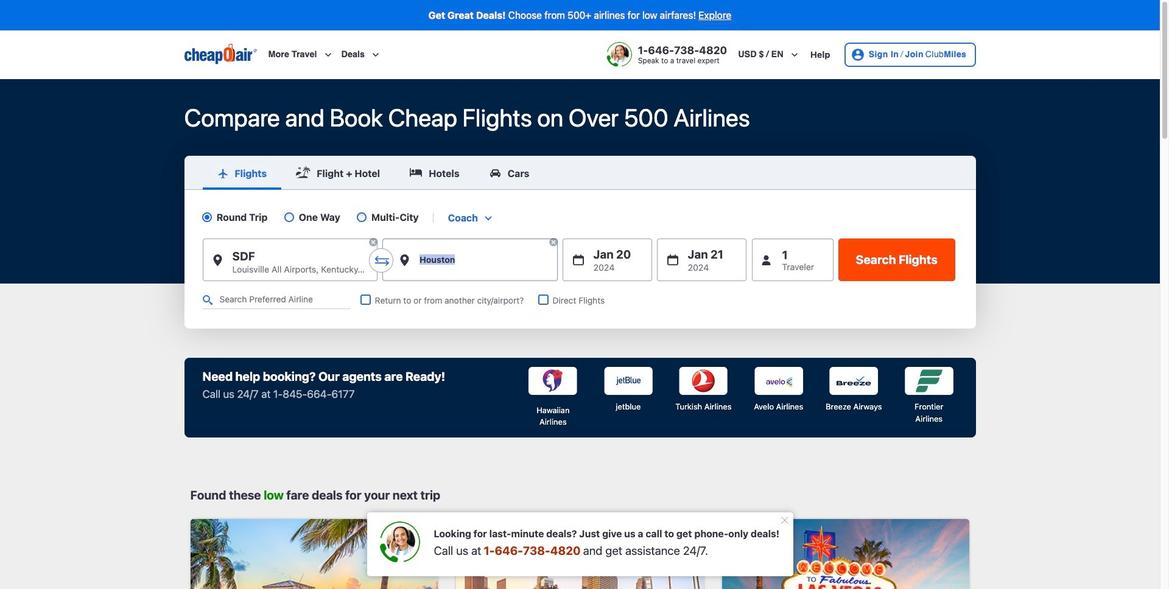 Task type: locate. For each thing, give the bounding box(es) containing it.
5 srt airline image from the left
[[830, 367, 879, 396]]

srt airline image
[[529, 367, 578, 396], [604, 367, 653, 396], [680, 367, 728, 396], [755, 367, 804, 396], [830, 367, 879, 396], [905, 367, 954, 396]]

this image is for fort lauderdale city image
[[190, 520, 438, 590]]

None text field
[[383, 240, 557, 280]]

cookie consent banner dialog
[[0, 546, 1161, 590]]

clear field image
[[369, 238, 378, 247], [549, 238, 559, 247]]

this image is for las vegas city image
[[723, 520, 970, 590]]

None search field
[[0, 79, 1161, 590]]

2 srt airline image from the left
[[604, 367, 653, 396]]

form
[[184, 156, 977, 329]]

1 horizontal spatial clear field image
[[549, 238, 559, 247]]

None field
[[443, 212, 496, 224]]

0 horizontal spatial clear field image
[[369, 238, 378, 247]]

None button
[[839, 239, 956, 282]]



Task type: vqa. For each thing, say whether or not it's contained in the screenshot.
2nd srt airline Image from right
yes



Task type: describe. For each thing, give the bounding box(es) containing it.
1 clear field image from the left
[[369, 238, 378, 247]]

1 srt airline image from the left
[[529, 367, 578, 396]]

Search Preferred Airline text field
[[203, 291, 351, 310]]

this image is for los angeles city image
[[457, 520, 704, 590]]

search image
[[203, 296, 212, 305]]

4 srt airline image from the left
[[755, 367, 804, 396]]

speak to a travel expert image
[[607, 42, 632, 67]]

2 clear field image from the left
[[549, 238, 559, 247]]

3 srt airline image from the left
[[680, 367, 728, 396]]

search widget tabs tab list
[[184, 156, 977, 190]]

call us at1-646-738-4820 image
[[379, 522, 421, 564]]

6 srt airline image from the left
[[905, 367, 954, 396]]



